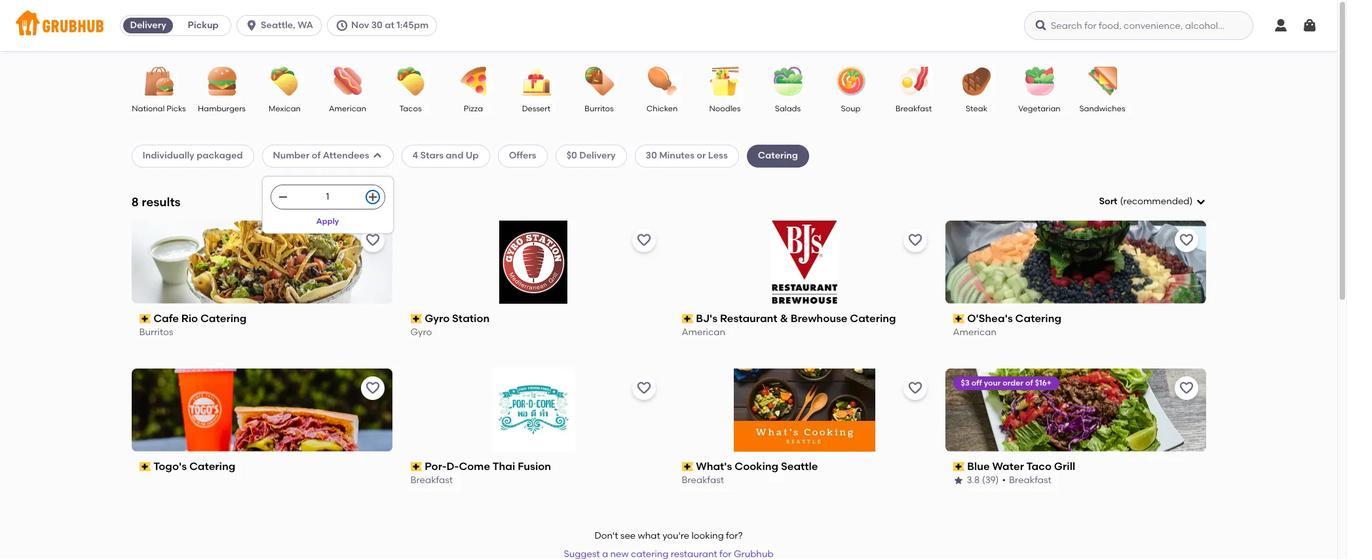 Task type: describe. For each thing, give the bounding box(es) containing it.
cafe rio catering
[[153, 313, 247, 325]]

don't see what you're looking for?
[[595, 531, 743, 542]]

togo's catering logo image
[[131, 369, 392, 452]]

por-d-come thai fusion link
[[411, 460, 656, 475]]

&
[[780, 313, 788, 325]]

$0
[[567, 150, 577, 161]]

for?
[[726, 531, 743, 542]]

sandwiches
[[1080, 104, 1126, 113]]

togo's catering link
[[139, 460, 384, 475]]

thai
[[493, 461, 515, 473]]

sandwiches image
[[1080, 67, 1126, 96]]

• breakfast
[[1003, 475, 1052, 487]]

american for o'shea's catering
[[953, 327, 997, 338]]

vegetarian
[[1019, 104, 1061, 113]]

$3 off your order of $16+
[[961, 379, 1052, 388]]

nov 30 at 1:45pm
[[351, 20, 429, 31]]

por-d-come thai fusion logo image
[[492, 369, 575, 452]]

wa
[[298, 20, 313, 31]]

and
[[446, 150, 464, 161]]

mexican image
[[262, 67, 308, 96]]

save this restaurant image for o'shea's catering
[[1179, 233, 1195, 248]]

restaurant
[[720, 313, 778, 325]]

soup
[[841, 104, 861, 113]]

save this restaurant button for bj's restaurant & brewhouse catering
[[904, 229, 927, 252]]

gyro for gyro station
[[425, 313, 450, 325]]

number of attendees
[[273, 150, 369, 161]]

catering down salads
[[758, 150, 798, 161]]

nov 30 at 1:45pm button
[[327, 15, 442, 36]]

seattle, wa button
[[237, 15, 327, 36]]

seattle
[[781, 461, 818, 473]]

d-
[[447, 461, 459, 473]]

blue
[[968, 461, 990, 473]]

fusion
[[518, 461, 551, 473]]

save this restaurant image for bj's restaurant & brewhouse catering
[[908, 233, 923, 248]]

o'shea's catering link
[[953, 312, 1199, 327]]

tacos
[[399, 104, 422, 113]]

nov
[[351, 20, 369, 31]]

pizza image
[[451, 67, 497, 96]]

gyro station logo image
[[499, 221, 567, 304]]

minutes
[[660, 150, 695, 161]]

Search for food, convenience, alcohol... search field
[[1025, 11, 1254, 40]]

bj's restaurant & brewhouse catering
[[696, 313, 896, 325]]

delivery button
[[121, 15, 176, 36]]

noodles
[[710, 104, 741, 113]]

4 stars and up
[[413, 150, 479, 161]]

chicken
[[647, 104, 678, 113]]

catering right brewhouse
[[850, 313, 896, 325]]

rio
[[181, 313, 198, 325]]

gyro for gyro
[[411, 327, 432, 338]]

cafe rio catering logo image
[[131, 221, 392, 304]]

save this restaurant image for what's cooking seattle
[[908, 381, 923, 396]]

none field containing sort
[[1100, 195, 1206, 209]]

8 results
[[131, 194, 181, 209]]

station
[[452, 313, 490, 325]]

1 horizontal spatial svg image
[[1035, 19, 1048, 32]]

what's cooking seattle logo image
[[734, 369, 875, 452]]

dessert image
[[514, 67, 559, 96]]

hamburgers
[[198, 104, 246, 113]]

come
[[459, 461, 490, 473]]

main navigation navigation
[[0, 0, 1338, 51]]

noodles image
[[702, 67, 748, 96]]

star icon image
[[953, 476, 964, 487]]

svg image inside seattle, wa button
[[245, 19, 258, 32]]

packaged
[[197, 150, 243, 161]]

0 horizontal spatial of
[[312, 150, 321, 161]]

number
[[273, 150, 310, 161]]

tacos image
[[388, 67, 434, 96]]

offers
[[509, 150, 537, 161]]

brewhouse
[[791, 313, 848, 325]]

burritos image
[[577, 67, 622, 96]]

30 inside button
[[371, 20, 383, 31]]

breakfast down por-
[[411, 475, 453, 487]]

2 horizontal spatial svg image
[[1302, 18, 1318, 33]]

subscription pass image for what's cooking seattle
[[682, 463, 694, 472]]

pickup
[[188, 20, 219, 31]]

mexican
[[269, 104, 301, 113]]

taco
[[1027, 461, 1052, 473]]

steak image
[[954, 67, 1000, 96]]

seattle, wa
[[261, 20, 313, 31]]

results
[[142, 194, 181, 209]]

1 vertical spatial delivery
[[580, 150, 616, 161]]

delivery inside button
[[130, 20, 166, 31]]

$3
[[961, 379, 970, 388]]

30 minutes or less
[[646, 150, 728, 161]]

seattle,
[[261, 20, 296, 31]]

water
[[993, 461, 1024, 473]]

breakfast down "taco"
[[1010, 475, 1052, 487]]

soup image
[[828, 67, 874, 96]]

cafe rio catering link
[[139, 312, 384, 327]]

subscription pass image for gyro station
[[411, 315, 422, 324]]

individually packaged
[[143, 150, 243, 161]]

looking
[[692, 531, 724, 542]]

1 vertical spatial 30
[[646, 150, 657, 161]]

1 vertical spatial burritos
[[139, 327, 173, 338]]

save this restaurant image for por-d-come thai fusion
[[636, 381, 652, 396]]

american image
[[325, 67, 371, 96]]

save this restaurant button for por-d-come thai fusion
[[632, 377, 656, 400]]

o'shea's catering
[[968, 313, 1062, 325]]

togo's catering
[[153, 461, 236, 473]]



Task type: locate. For each thing, give the bounding box(es) containing it.
what's
[[696, 461, 732, 473]]

save this restaurant button for o'shea's catering
[[1175, 229, 1199, 252]]

you're
[[663, 531, 690, 542]]

save this restaurant image for cafe rio catering
[[365, 233, 381, 248]]

0 horizontal spatial american
[[329, 104, 366, 113]]

subscription pass image inside togo's catering link
[[139, 463, 151, 472]]

national
[[132, 104, 165, 113]]

save this restaurant image for gyro station
[[636, 233, 652, 248]]

pizza
[[464, 104, 483, 113]]

of right 'number'
[[312, 150, 321, 161]]

Input item quantity number field
[[295, 186, 361, 209]]

svg image inside "field"
[[1196, 197, 1206, 207]]

save this restaurant button for cafe rio catering
[[361, 229, 384, 252]]

save this restaurant button
[[361, 229, 384, 252], [632, 229, 656, 252], [904, 229, 927, 252], [1175, 229, 1199, 252], [361, 377, 384, 400], [632, 377, 656, 400], [904, 377, 927, 400], [1175, 377, 1199, 400]]

american for bj's restaurant & brewhouse catering
[[682, 327, 726, 338]]

grill
[[1055, 461, 1076, 473]]

1 horizontal spatial save this restaurant image
[[636, 381, 652, 396]]

blue water taco grill logo image
[[946, 369, 1206, 452]]

or
[[697, 150, 706, 161]]

2 horizontal spatial subscription pass image
[[953, 315, 965, 324]]

gyro down gyro station
[[411, 327, 432, 338]]

2 horizontal spatial american
[[953, 327, 997, 338]]

don't
[[595, 531, 618, 542]]

blue water taco grill link
[[953, 460, 1199, 475]]

subscription pass image for togo's catering
[[139, 463, 151, 472]]

subscription pass image for por-d-come thai fusion
[[411, 463, 422, 472]]

gyro left 'station'
[[425, 313, 450, 325]]

delivery
[[130, 20, 166, 31], [580, 150, 616, 161]]

burritos down cafe
[[139, 327, 173, 338]]

burritos
[[585, 104, 614, 113], [139, 327, 173, 338]]

1 horizontal spatial burritos
[[585, 104, 614, 113]]

0 horizontal spatial save this restaurant image
[[365, 233, 381, 248]]

national picks
[[132, 104, 186, 113]]

svg image inside the nov 30 at 1:45pm button
[[336, 19, 349, 32]]

subscription pass image left the togo's
[[139, 463, 151, 472]]

subscription pass image up star icon
[[953, 463, 965, 472]]

1 vertical spatial save this restaurant image
[[636, 381, 652, 396]]

30 left minutes
[[646, 150, 657, 161]]

1 vertical spatial gyro
[[411, 327, 432, 338]]

por-
[[425, 461, 447, 473]]

steak
[[966, 104, 988, 113]]

less
[[708, 150, 728, 161]]

sort
[[1100, 196, 1118, 207]]

delivery right $0
[[580, 150, 616, 161]]

what
[[638, 531, 661, 542]]

$0 delivery
[[567, 150, 616, 161]]

0 vertical spatial burritos
[[585, 104, 614, 113]]

1 horizontal spatial american
[[682, 327, 726, 338]]

subscription pass image for blue water taco grill
[[953, 463, 965, 472]]

0 horizontal spatial 30
[[371, 20, 383, 31]]

1:45pm
[[397, 20, 429, 31]]

american down o'shea's
[[953, 327, 997, 338]]

salads image
[[765, 67, 811, 96]]

subscription pass image
[[953, 315, 965, 324], [411, 463, 422, 472], [682, 463, 694, 472]]

american down bj's
[[682, 327, 726, 338]]

up
[[466, 150, 479, 161]]

gyro
[[425, 313, 450, 325], [411, 327, 432, 338]]

0 horizontal spatial delivery
[[130, 20, 166, 31]]

save this restaurant image
[[365, 233, 381, 248], [636, 381, 652, 396]]

30
[[371, 20, 383, 31], [646, 150, 657, 161]]

save this restaurant image
[[636, 233, 652, 248], [908, 233, 923, 248], [1179, 233, 1195, 248], [365, 381, 381, 396], [908, 381, 923, 396], [1179, 381, 1195, 396]]

subscription pass image for o'shea's catering
[[953, 315, 965, 324]]

1 horizontal spatial subscription pass image
[[682, 463, 694, 472]]

subscription pass image inside gyro station link
[[411, 315, 422, 324]]

o'shea's catering logo image
[[946, 221, 1206, 304]]

30 left at on the top of the page
[[371, 20, 383, 31]]

subscription pass image for cafe rio catering
[[139, 315, 151, 324]]

blue water taco grill
[[968, 461, 1076, 473]]

1 vertical spatial of
[[1026, 379, 1034, 388]]

catering right the rio at left
[[201, 313, 247, 325]]

off
[[972, 379, 983, 388]]

cooking
[[735, 461, 779, 473]]

national picks image
[[136, 67, 182, 96]]

catering right o'shea's
[[1016, 313, 1062, 325]]

save this restaurant button for what's cooking seattle
[[904, 377, 927, 400]]

pickup button
[[176, 15, 231, 36]]

(
[[1121, 196, 1124, 207]]

0 horizontal spatial svg image
[[336, 19, 349, 32]]

breakfast down breakfast image
[[896, 104, 932, 113]]

chicken image
[[639, 67, 685, 96]]

subscription pass image for bj's restaurant & brewhouse catering
[[682, 315, 694, 324]]

bj's restaurant & brewhouse catering logo image
[[772, 221, 838, 304]]

subscription pass image left what's
[[682, 463, 694, 472]]

at
[[385, 20, 395, 31]]

stars
[[421, 150, 444, 161]]

(39)
[[982, 475, 999, 487]]

svg image
[[1274, 18, 1289, 33], [245, 19, 258, 32], [372, 151, 383, 162], [278, 192, 288, 203], [367, 192, 378, 203], [1196, 197, 1206, 207]]

0 vertical spatial of
[[312, 150, 321, 161]]

breakfast image
[[891, 67, 937, 96]]

bj's restaurant & brewhouse catering link
[[682, 312, 927, 327]]

1 horizontal spatial of
[[1026, 379, 1034, 388]]

subscription pass image left por-
[[411, 463, 422, 472]]

subscription pass image inside o'shea's catering link
[[953, 315, 965, 324]]

attendees
[[323, 150, 369, 161]]

0 horizontal spatial subscription pass image
[[411, 463, 422, 472]]

picks
[[167, 104, 186, 113]]

vegetarian image
[[1017, 67, 1063, 96]]

svg image
[[1302, 18, 1318, 33], [336, 19, 349, 32], [1035, 19, 1048, 32]]

subscription pass image inside bj's restaurant & brewhouse catering link
[[682, 315, 694, 324]]

0 vertical spatial save this restaurant image
[[365, 233, 381, 248]]

apply button
[[311, 210, 345, 234]]

gyro station
[[425, 313, 490, 325]]

$16+
[[1035, 379, 1052, 388]]

1 horizontal spatial delivery
[[580, 150, 616, 161]]

breakfast down what's
[[682, 475, 724, 487]]

bj's
[[696, 313, 718, 325]]

subscription pass image left o'shea's
[[953, 315, 965, 324]]

None field
[[1100, 195, 1206, 209]]

of
[[312, 150, 321, 161], [1026, 379, 1034, 388]]

catering right the togo's
[[189, 461, 236, 473]]

subscription pass image inside blue water taco grill link
[[953, 463, 965, 472]]

8
[[131, 194, 139, 209]]

subscription pass image inside por-d-come thai fusion "link"
[[411, 463, 422, 472]]

0 vertical spatial 30
[[371, 20, 383, 31]]

delivery left pickup
[[130, 20, 166, 31]]

hamburgers image
[[199, 67, 245, 96]]

togo's
[[153, 461, 187, 473]]

por-d-come thai fusion
[[425, 461, 551, 473]]

•
[[1003, 475, 1006, 487]]

subscription pass image inside cafe rio catering link
[[139, 315, 151, 324]]

1 horizontal spatial 30
[[646, 150, 657, 161]]

subscription pass image left bj's
[[682, 315, 694, 324]]

cafe
[[153, 313, 179, 325]]

4
[[413, 150, 418, 161]]

3.8
[[967, 475, 980, 487]]

0 vertical spatial delivery
[[130, 20, 166, 31]]

save this restaurant button for gyro station
[[632, 229, 656, 252]]

what's cooking seattle link
[[682, 460, 927, 475]]

0 horizontal spatial burritos
[[139, 327, 173, 338]]

dessert
[[522, 104, 551, 113]]

)
[[1190, 196, 1193, 207]]

individually
[[143, 150, 194, 161]]

apply
[[316, 217, 339, 226]]

gyro station link
[[411, 312, 656, 327]]

subscription pass image left cafe
[[139, 315, 151, 324]]

order
[[1003, 379, 1024, 388]]

what's cooking seattle
[[696, 461, 818, 473]]

subscription pass image
[[139, 315, 151, 324], [411, 315, 422, 324], [682, 315, 694, 324], [139, 463, 151, 472], [953, 463, 965, 472]]

0 vertical spatial gyro
[[425, 313, 450, 325]]

subscription pass image inside what's cooking seattle link
[[682, 463, 694, 472]]

recommended
[[1124, 196, 1190, 207]]

3.8 (39)
[[967, 475, 999, 487]]

see
[[621, 531, 636, 542]]

sort ( recommended )
[[1100, 196, 1193, 207]]

of left $16+
[[1026, 379, 1034, 388]]

american down 'american' image
[[329, 104, 366, 113]]

burritos down burritos 'image'
[[585, 104, 614, 113]]

subscription pass image left gyro station
[[411, 315, 422, 324]]



Task type: vqa. For each thing, say whether or not it's contained in the screenshot.


